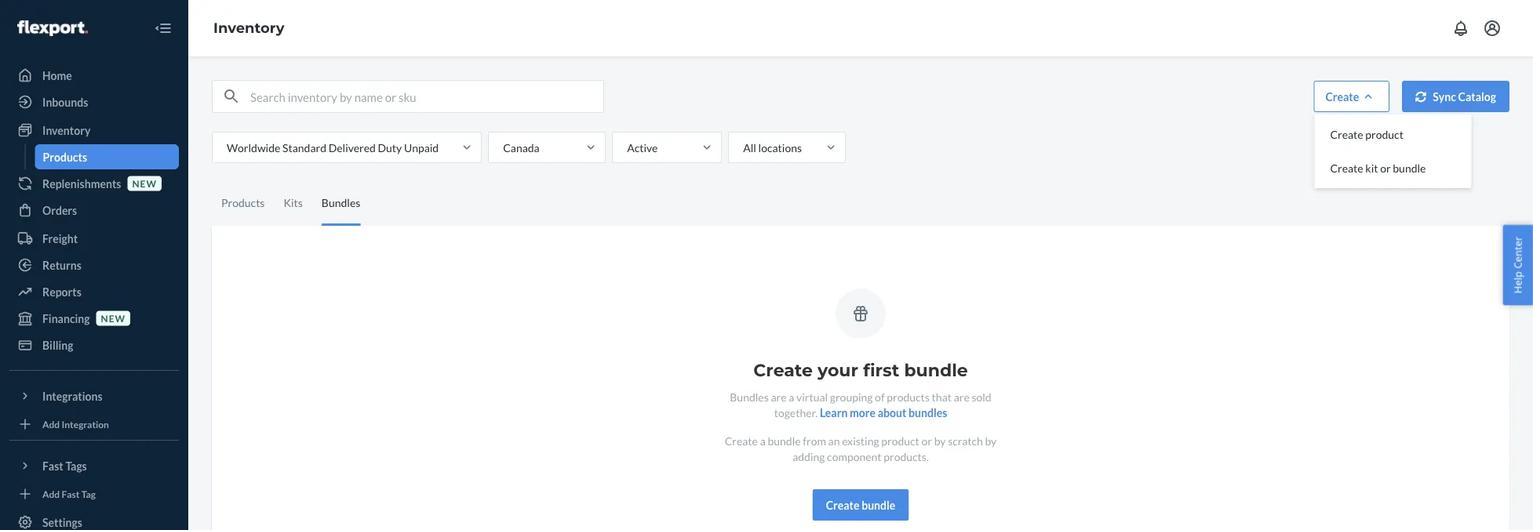 Task type: locate. For each thing, give the bounding box(es) containing it.
create for create
[[1326, 90, 1360, 103]]

inventory link
[[214, 19, 285, 37], [9, 118, 179, 143]]

create inside create a bundle from an existing product or by scratch by adding component products.
[[725, 434, 758, 448]]

1 vertical spatial new
[[101, 313, 126, 324]]

create kit or bundle button
[[1318, 151, 1469, 185]]

2 add from the top
[[42, 489, 60, 500]]

active
[[627, 141, 658, 154]]

all locations
[[744, 141, 802, 154]]

create left from
[[725, 434, 758, 448]]

1 horizontal spatial product
[[1366, 128, 1404, 141]]

create
[[1326, 90, 1360, 103], [1331, 128, 1364, 141], [1331, 162, 1364, 175], [754, 360, 813, 381], [725, 434, 758, 448], [826, 499, 860, 512]]

0 horizontal spatial a
[[760, 434, 766, 448]]

new for financing
[[101, 313, 126, 324]]

create bundle
[[826, 499, 896, 512]]

0 vertical spatial new
[[132, 178, 157, 189]]

1 add from the top
[[42, 419, 60, 430]]

standard
[[283, 141, 327, 154]]

a
[[789, 391, 795, 404], [760, 434, 766, 448]]

a left from
[[760, 434, 766, 448]]

0 horizontal spatial products
[[43, 150, 87, 164]]

bundles
[[322, 196, 361, 210], [730, 391, 769, 404]]

1 horizontal spatial a
[[789, 391, 795, 404]]

new for replenishments
[[132, 178, 157, 189]]

1 horizontal spatial or
[[1381, 162, 1391, 175]]

0 vertical spatial add
[[42, 419, 60, 430]]

new
[[132, 178, 157, 189], [101, 313, 126, 324]]

create up the create product
[[1326, 90, 1360, 103]]

create product
[[1331, 128, 1404, 141]]

first
[[864, 360, 900, 381]]

learn
[[820, 406, 848, 420]]

freight
[[42, 232, 78, 245]]

locations
[[759, 141, 802, 154]]

0 horizontal spatial new
[[101, 313, 126, 324]]

center
[[1511, 237, 1526, 269]]

0 horizontal spatial by
[[935, 434, 946, 448]]

0 vertical spatial or
[[1381, 162, 1391, 175]]

products
[[43, 150, 87, 164], [221, 196, 265, 210]]

bundles
[[909, 406, 948, 420]]

bundles inside the bundles are a virtual grouping of products that are sold together.
[[730, 391, 769, 404]]

new down products link
[[132, 178, 157, 189]]

0 vertical spatial products
[[43, 150, 87, 164]]

0 vertical spatial a
[[789, 391, 795, 404]]

or right kit
[[1381, 162, 1391, 175]]

add
[[42, 419, 60, 430], [42, 489, 60, 500]]

1 vertical spatial inventory link
[[9, 118, 179, 143]]

1 horizontal spatial by
[[986, 434, 997, 448]]

bundles right kits
[[322, 196, 361, 210]]

integrations button
[[9, 384, 179, 409]]

1 vertical spatial inventory
[[42, 124, 91, 137]]

0 horizontal spatial inventory
[[42, 124, 91, 137]]

duty
[[378, 141, 402, 154]]

add for add integration
[[42, 419, 60, 430]]

by
[[935, 434, 946, 448], [986, 434, 997, 448]]

Search inventory by name or sku text field
[[250, 81, 604, 112]]

create bundle button
[[813, 490, 909, 521]]

product up products.
[[882, 434, 920, 448]]

bundle inside create kit or bundle button
[[1394, 162, 1427, 175]]

0 vertical spatial fast
[[42, 460, 63, 473]]

orders link
[[9, 198, 179, 223]]

1 vertical spatial add
[[42, 489, 60, 500]]

fast left tag on the bottom left of the page
[[62, 489, 80, 500]]

create for create your first bundle
[[754, 360, 813, 381]]

bundle down component
[[862, 499, 896, 512]]

add up settings
[[42, 489, 60, 500]]

by left scratch
[[935, 434, 946, 448]]

create left kit
[[1331, 162, 1364, 175]]

kit
[[1366, 162, 1379, 175]]

sync catalog
[[1434, 90, 1497, 103]]

about
[[878, 406, 907, 420]]

products link
[[35, 144, 179, 170]]

open notifications image
[[1452, 19, 1471, 38]]

together.
[[775, 406, 818, 420]]

new down "reports" link
[[101, 313, 126, 324]]

by right scratch
[[986, 434, 997, 448]]

create kit or bundle
[[1331, 162, 1427, 175]]

or
[[1381, 162, 1391, 175], [922, 434, 933, 448]]

add fast tag link
[[9, 485, 179, 504]]

1 vertical spatial a
[[760, 434, 766, 448]]

virtual
[[797, 391, 828, 404]]

product
[[1366, 128, 1404, 141], [882, 434, 920, 448]]

0 horizontal spatial are
[[771, 391, 787, 404]]

fast inside dropdown button
[[42, 460, 63, 473]]

inbounds link
[[9, 89, 179, 115]]

products left kits
[[221, 196, 265, 210]]

product up the create kit or bundle at right
[[1366, 128, 1404, 141]]

products up replenishments
[[43, 150, 87, 164]]

bundle up adding
[[768, 434, 801, 448]]

open account menu image
[[1484, 19, 1502, 38]]

products
[[887, 391, 930, 404]]

1 by from the left
[[935, 434, 946, 448]]

create down component
[[826, 499, 860, 512]]

bundles are a virtual grouping of products that are sold together.
[[730, 391, 992, 420]]

1 horizontal spatial bundles
[[730, 391, 769, 404]]

help
[[1511, 272, 1526, 294]]

1 horizontal spatial are
[[954, 391, 970, 404]]

bundle inside create bundle button
[[862, 499, 896, 512]]

0 horizontal spatial bundles
[[322, 196, 361, 210]]

returns link
[[9, 253, 179, 278]]

a inside create a bundle from an existing product or by scratch by adding component products.
[[760, 434, 766, 448]]

your
[[818, 360, 859, 381]]

0 vertical spatial inventory link
[[214, 19, 285, 37]]

are up together.
[[771, 391, 787, 404]]

1 vertical spatial or
[[922, 434, 933, 448]]

that
[[932, 391, 952, 404]]

reports
[[42, 285, 81, 299]]

1 horizontal spatial inventory link
[[214, 19, 285, 37]]

of
[[875, 391, 885, 404]]

learn more about bundles
[[820, 406, 948, 420]]

reports link
[[9, 279, 179, 305]]

products.
[[884, 450, 929, 464]]

1 vertical spatial products
[[221, 196, 265, 210]]

1 horizontal spatial new
[[132, 178, 157, 189]]

help center
[[1511, 237, 1526, 294]]

are left the sold
[[954, 391, 970, 404]]

or up products.
[[922, 434, 933, 448]]

0 vertical spatial bundles
[[322, 196, 361, 210]]

1 are from the left
[[771, 391, 787, 404]]

0 horizontal spatial or
[[922, 434, 933, 448]]

1 vertical spatial bundles
[[730, 391, 769, 404]]

fast left tags
[[42, 460, 63, 473]]

add for add fast tag
[[42, 489, 60, 500]]

0 vertical spatial product
[[1366, 128, 1404, 141]]

all
[[744, 141, 757, 154]]

are
[[771, 391, 787, 404], [954, 391, 970, 404]]

create up virtual on the bottom of the page
[[754, 360, 813, 381]]

create inside button
[[1331, 128, 1364, 141]]

0 horizontal spatial product
[[882, 434, 920, 448]]

1 vertical spatial product
[[882, 434, 920, 448]]

a up together.
[[789, 391, 795, 404]]

fast
[[42, 460, 63, 473], [62, 489, 80, 500]]

create for create bundle
[[826, 499, 860, 512]]

0 vertical spatial inventory
[[214, 19, 285, 37]]

or inside button
[[1381, 162, 1391, 175]]

inventory
[[214, 19, 285, 37], [42, 124, 91, 137]]

existing
[[842, 434, 880, 448]]

or inside create a bundle from an existing product or by scratch by adding component products.
[[922, 434, 933, 448]]

add integration link
[[9, 415, 179, 434]]

bundle down create product button
[[1394, 162, 1427, 175]]

create a bundle from an existing product or by scratch by adding component products.
[[725, 434, 997, 464]]

worldwide standard delivered duty unpaid
[[227, 141, 439, 154]]

close navigation image
[[154, 19, 173, 38]]

bundles for bundles
[[322, 196, 361, 210]]

kits
[[284, 196, 303, 210]]

bundles left virtual on the bottom of the page
[[730, 391, 769, 404]]

add left integration
[[42, 419, 60, 430]]

home
[[42, 69, 72, 82]]

create up the create kit or bundle at right
[[1331, 128, 1364, 141]]

bundle
[[1394, 162, 1427, 175], [905, 360, 968, 381], [768, 434, 801, 448], [862, 499, 896, 512]]

canada
[[503, 141, 540, 154]]

replenishments
[[42, 177, 121, 190]]



Task type: vqa. For each thing, say whether or not it's contained in the screenshot.
services
no



Task type: describe. For each thing, give the bounding box(es) containing it.
create for create kit or bundle
[[1331, 162, 1364, 175]]

returns
[[42, 259, 82, 272]]

product inside button
[[1366, 128, 1404, 141]]

2 by from the left
[[986, 434, 997, 448]]

integration
[[62, 419, 109, 430]]

learn more about bundles button
[[820, 405, 948, 421]]

settings link
[[9, 510, 179, 531]]

add fast tag
[[42, 489, 96, 500]]

1 horizontal spatial products
[[221, 196, 265, 210]]

1 horizontal spatial inventory
[[214, 19, 285, 37]]

financing
[[42, 312, 90, 325]]

0 horizontal spatial inventory link
[[9, 118, 179, 143]]

bundle up that
[[905, 360, 968, 381]]

scratch
[[948, 434, 983, 448]]

more
[[850, 406, 876, 420]]

product inside create a bundle from an existing product or by scratch by adding component products.
[[882, 434, 920, 448]]

tag
[[81, 489, 96, 500]]

sold
[[972, 391, 992, 404]]

create product button
[[1318, 118, 1469, 151]]

from
[[803, 434, 827, 448]]

create for create a bundle from an existing product or by scratch by adding component products.
[[725, 434, 758, 448]]

1 vertical spatial fast
[[62, 489, 80, 500]]

sync catalog button
[[1403, 81, 1510, 112]]

sync alt image
[[1416, 91, 1427, 102]]

add integration
[[42, 419, 109, 430]]

catalog
[[1459, 90, 1497, 103]]

fast tags
[[42, 460, 87, 473]]

a inside the bundles are a virtual grouping of products that are sold together.
[[789, 391, 795, 404]]

fast tags button
[[9, 454, 179, 479]]

home link
[[9, 63, 179, 88]]

adding
[[793, 450, 825, 464]]

create for create product
[[1331, 128, 1364, 141]]

bundles for bundles are a virtual grouping of products that are sold together.
[[730, 391, 769, 404]]

component
[[827, 450, 882, 464]]

unpaid
[[404, 141, 439, 154]]

freight link
[[9, 226, 179, 251]]

help center button
[[1504, 225, 1534, 306]]

tags
[[65, 460, 87, 473]]

worldwide
[[227, 141, 281, 154]]

orders
[[42, 204, 77, 217]]

integrations
[[42, 390, 103, 403]]

bundle inside create a bundle from an existing product or by scratch by adding component products.
[[768, 434, 801, 448]]

billing
[[42, 339, 73, 352]]

sync
[[1434, 90, 1457, 103]]

delivered
[[329, 141, 376, 154]]

grouping
[[830, 391, 873, 404]]

settings
[[42, 516, 82, 529]]

flexport logo image
[[17, 20, 88, 36]]

create your first bundle
[[754, 360, 968, 381]]

an
[[829, 434, 840, 448]]

2 are from the left
[[954, 391, 970, 404]]

billing link
[[9, 333, 179, 358]]

create bundle link
[[813, 490, 909, 521]]

inbounds
[[42, 95, 88, 109]]



